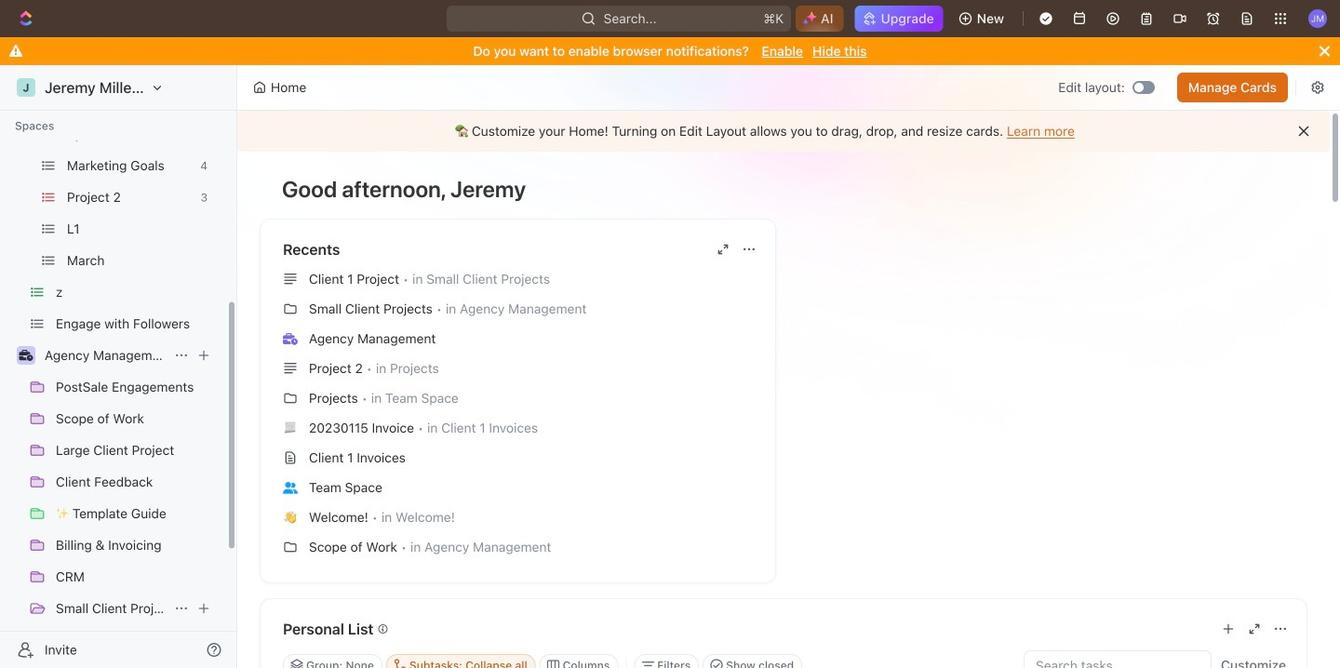 Task type: describe. For each thing, give the bounding box(es) containing it.
sidebar navigation
[[0, 26, 241, 668]]

tree inside sidebar navigation
[[7, 56, 219, 668]]

Search tasks... text field
[[1025, 651, 1211, 668]]



Task type: locate. For each thing, give the bounding box(es) containing it.
business time image
[[283, 333, 298, 345], [19, 350, 33, 361]]

business time image inside sidebar navigation
[[19, 350, 33, 361]]

jeremy miller's workspace, , element
[[17, 78, 35, 97]]

tree
[[7, 56, 219, 668]]

0 horizontal spatial business time image
[[19, 350, 33, 361]]

1 vertical spatial business time image
[[19, 350, 33, 361]]

user group image
[[283, 482, 298, 494]]

0 vertical spatial business time image
[[283, 333, 298, 345]]

1 horizontal spatial business time image
[[283, 333, 298, 345]]

alert
[[237, 111, 1330, 152]]



Task type: vqa. For each thing, say whether or not it's contained in the screenshot.
ALERT
yes



